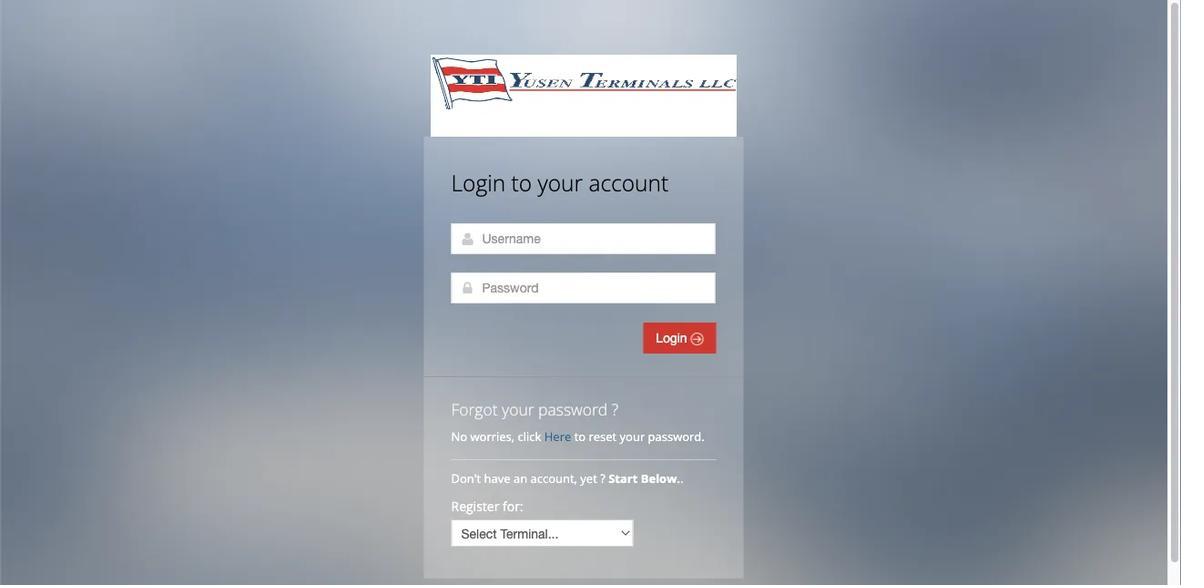 Task type: vqa. For each thing, say whether or not it's contained in the screenshot.
to to the top
yes



Task type: locate. For each thing, give the bounding box(es) containing it.
to up username text box
[[512, 167, 532, 197]]

your
[[538, 167, 583, 197], [502, 398, 535, 420], [620, 428, 645, 445]]

worries,
[[471, 428, 515, 445]]

? up reset
[[612, 398, 619, 420]]

login to your account
[[452, 167, 669, 197]]

login inside login button
[[656, 331, 691, 345]]

to right here
[[575, 428, 586, 445]]

? right yet on the bottom
[[601, 470, 606, 487]]

lock image
[[461, 281, 475, 295]]

2 vertical spatial your
[[620, 428, 645, 445]]

login for login
[[656, 331, 691, 345]]

user image
[[461, 231, 475, 246]]

don't
[[452, 470, 481, 487]]

0 vertical spatial ?
[[612, 398, 619, 420]]

no
[[452, 428, 468, 445]]

1 horizontal spatial login
[[656, 331, 691, 345]]

Username text field
[[452, 223, 716, 254]]

0 horizontal spatial to
[[512, 167, 532, 197]]

0 horizontal spatial login
[[452, 167, 506, 197]]

1 vertical spatial login
[[656, 331, 691, 345]]

0 vertical spatial to
[[512, 167, 532, 197]]

?
[[612, 398, 619, 420], [601, 470, 606, 487]]

login for login to your account
[[452, 167, 506, 197]]

1 horizontal spatial to
[[575, 428, 586, 445]]

1 horizontal spatial your
[[538, 167, 583, 197]]

don't have an account, yet ? start below. .
[[452, 470, 687, 487]]

to
[[512, 167, 532, 197], [575, 428, 586, 445]]

0 vertical spatial login
[[452, 167, 506, 197]]

? inside forgot your password ? no worries, click here to reset your password.
[[612, 398, 619, 420]]

your up username text box
[[538, 167, 583, 197]]

login
[[452, 167, 506, 197], [656, 331, 691, 345]]

forgot your password ? no worries, click here to reset your password.
[[452, 398, 705, 445]]

your right reset
[[620, 428, 645, 445]]

0 horizontal spatial ?
[[601, 470, 606, 487]]

1 vertical spatial to
[[575, 428, 586, 445]]

here link
[[545, 428, 572, 445]]

click
[[518, 428, 542, 445]]

an
[[514, 470, 528, 487]]

0 horizontal spatial your
[[502, 398, 535, 420]]

your up click
[[502, 398, 535, 420]]

1 horizontal spatial ?
[[612, 398, 619, 420]]

for:
[[503, 497, 524, 514]]



Task type: describe. For each thing, give the bounding box(es) containing it.
2 horizontal spatial your
[[620, 428, 645, 445]]

account,
[[531, 470, 578, 487]]

forgot
[[452, 398, 498, 420]]

password
[[539, 398, 608, 420]]

Password password field
[[452, 272, 716, 303]]

swapright image
[[691, 333, 704, 345]]

to inside forgot your password ? no worries, click here to reset your password.
[[575, 428, 586, 445]]

.
[[681, 470, 684, 487]]

register
[[452, 497, 500, 514]]

reset
[[589, 428, 617, 445]]

1 vertical spatial ?
[[601, 470, 606, 487]]

below.
[[641, 470, 681, 487]]

login button
[[644, 323, 717, 354]]

register for:
[[452, 497, 524, 514]]

account
[[589, 167, 669, 197]]

here
[[545, 428, 572, 445]]

have
[[484, 470, 511, 487]]

start
[[609, 470, 638, 487]]

0 vertical spatial your
[[538, 167, 583, 197]]

1 vertical spatial your
[[502, 398, 535, 420]]

password.
[[648, 428, 705, 445]]

yet
[[581, 470, 598, 487]]



